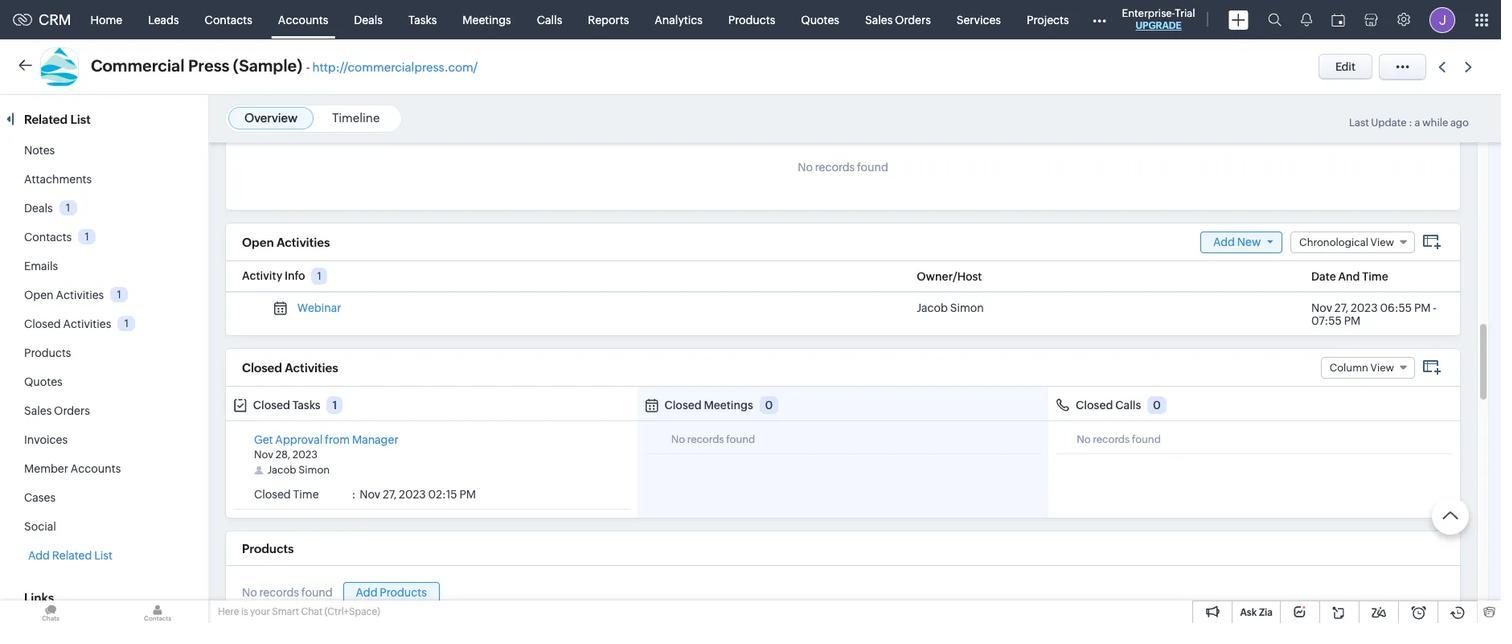 Task type: locate. For each thing, give the bounding box(es) containing it.
27, down and
[[1334, 302, 1348, 314]]

1 vertical spatial deals link
[[24, 202, 53, 215]]

2 vertical spatial nov
[[360, 488, 380, 501]]

view up "date and time"
[[1370, 236, 1394, 248]]

closed activities up closed tasks
[[242, 361, 338, 374]]

0 vertical spatial contacts
[[205, 13, 252, 26]]

0 vertical spatial deals
[[354, 13, 383, 26]]

0 horizontal spatial time
[[293, 488, 319, 501]]

invoices link
[[24, 433, 68, 446]]

0
[[765, 399, 773, 412], [1153, 399, 1161, 412]]

2023 inside 'get approval from manager nov 28, 2023'
[[292, 449, 318, 461]]

add left new
[[1213, 235, 1235, 248]]

1 right info
[[317, 270, 321, 282]]

enterprise-
[[1122, 7, 1175, 19]]

found
[[857, 161, 888, 174], [726, 433, 755, 445], [1132, 433, 1161, 445], [301, 586, 333, 599]]

calendar image
[[1331, 13, 1345, 26]]

1 horizontal spatial orders
[[895, 13, 931, 26]]

get approval from manager nov 28, 2023
[[254, 433, 398, 461]]

1 horizontal spatial 2023
[[399, 488, 426, 501]]

2 vertical spatial add
[[356, 586, 377, 599]]

no records found
[[798, 161, 888, 174], [671, 433, 755, 445], [1077, 433, 1161, 445], [242, 586, 333, 599]]

0 horizontal spatial nov
[[254, 449, 273, 461]]

jacob down owner/host
[[917, 302, 948, 314]]

products inside add products link
[[380, 586, 427, 599]]

analytics link
[[642, 0, 715, 39]]

and
[[1338, 270, 1360, 283]]

27,
[[1334, 302, 1348, 314], [383, 488, 397, 501]]

update
[[1371, 117, 1407, 129]]

07:55
[[1311, 314, 1342, 327]]

get approval from manager link
[[254, 433, 398, 446]]

2023 left '06:55'
[[1351, 302, 1378, 314]]

1 vertical spatial -
[[1433, 302, 1437, 314]]

0 horizontal spatial :
[[352, 488, 356, 501]]

activity info
[[242, 269, 305, 282]]

previous record image
[[1438, 62, 1446, 72]]

2 horizontal spatial nov
[[1311, 302, 1332, 314]]

closed activities down open activities link
[[24, 318, 111, 330]]

list up attachments link
[[70, 113, 91, 126]]

0 vertical spatial 2023
[[1351, 302, 1378, 314]]

time
[[1362, 270, 1388, 283], [293, 488, 319, 501]]

sales inside sales orders link
[[865, 13, 893, 26]]

quotes link
[[788, 0, 852, 39], [24, 375, 62, 388]]

open activities up closed activities link
[[24, 289, 104, 302]]

pm right '06:55'
[[1414, 302, 1431, 314]]

1 vertical spatial accounts
[[71, 462, 121, 475]]

simon down 'get approval from manager nov 28, 2023'
[[298, 464, 330, 476]]

1 horizontal spatial closed activities
[[242, 361, 338, 374]]

0 horizontal spatial 2023
[[292, 449, 318, 461]]

0 vertical spatial -
[[306, 60, 310, 74]]

- right '06:55'
[[1433, 302, 1437, 314]]

2 vertical spatial 2023
[[399, 488, 426, 501]]

emails
[[24, 260, 58, 273]]

1 up from
[[332, 399, 337, 412]]

closed time
[[254, 488, 319, 501]]

reports
[[588, 13, 629, 26]]

0 vertical spatial sales
[[865, 13, 893, 26]]

1 horizontal spatial nov
[[360, 488, 380, 501]]

related down social
[[52, 549, 92, 562]]

1 horizontal spatial sales
[[865, 13, 893, 26]]

attachments link
[[24, 173, 92, 186]]

2023 down 'approval'
[[292, 449, 318, 461]]

0 horizontal spatial add
[[28, 549, 50, 562]]

0 vertical spatial add
[[1213, 235, 1235, 248]]

contacts link up press
[[192, 0, 265, 39]]

0 vertical spatial sales orders link
[[852, 0, 944, 39]]

0 vertical spatial accounts
[[278, 13, 328, 26]]

1 vertical spatial orders
[[54, 404, 90, 417]]

contacts link up the emails
[[24, 231, 72, 244]]

2 horizontal spatial add
[[1213, 235, 1235, 248]]

pm right the 07:55 on the bottom of the page
[[1344, 314, 1361, 327]]

simon down owner/host
[[950, 302, 984, 314]]

27, left 02:15
[[383, 488, 397, 501]]

0 vertical spatial orders
[[895, 13, 931, 26]]

time right and
[[1362, 270, 1388, 283]]

related up the notes
[[24, 113, 68, 126]]

1 vertical spatial view
[[1370, 361, 1394, 373]]

contacts up press
[[205, 13, 252, 26]]

social link
[[24, 520, 56, 533]]

0 vertical spatial quotes link
[[788, 0, 852, 39]]

create menu element
[[1219, 0, 1258, 39]]

1 vertical spatial 2023
[[292, 449, 318, 461]]

zia
[[1259, 607, 1273, 618]]

0 right closed calls
[[1153, 399, 1161, 412]]

1 for open activities
[[117, 289, 121, 301]]

contacts inside contacts link
[[205, 13, 252, 26]]

accounts right member
[[71, 462, 121, 475]]

1 horizontal spatial tasks
[[408, 13, 437, 26]]

calls link
[[524, 0, 575, 39]]

sales orders
[[865, 13, 931, 26], [24, 404, 90, 417]]

invoices
[[24, 433, 68, 446]]

open up 'activity' on the top
[[242, 235, 274, 249]]

1 horizontal spatial open activities
[[242, 235, 330, 249]]

1 vertical spatial open activities
[[24, 289, 104, 302]]

jacob
[[917, 302, 948, 314], [267, 464, 296, 476]]

1 vertical spatial jacob simon
[[267, 464, 330, 476]]

1 vertical spatial list
[[94, 549, 112, 562]]

0 horizontal spatial meetings
[[463, 13, 511, 26]]

list up the chats image
[[94, 549, 112, 562]]

0 vertical spatial open activities
[[242, 235, 330, 249]]

tasks
[[408, 13, 437, 26], [293, 399, 321, 412]]

1 vertical spatial sales orders
[[24, 404, 90, 417]]

1 view from the top
[[1370, 236, 1394, 248]]

0 vertical spatial meetings
[[463, 13, 511, 26]]

create menu image
[[1228, 10, 1248, 29]]

0 vertical spatial jacob simon
[[917, 302, 984, 314]]

jacob simon down 28,
[[267, 464, 330, 476]]

1 vertical spatial :
[[352, 488, 356, 501]]

0 vertical spatial calls
[[537, 13, 562, 26]]

- inside commercial press (sample) - http://commercialpress.com/
[[306, 60, 310, 74]]

open activities up info
[[242, 235, 330, 249]]

is
[[241, 606, 248, 617]]

upgrade
[[1136, 20, 1182, 31]]

1 vertical spatial calls
[[1115, 399, 1141, 412]]

overview
[[244, 111, 298, 125]]

1 horizontal spatial sales orders
[[865, 13, 931, 26]]

tasks up http://commercialpress.com/
[[408, 13, 437, 26]]

view for column view
[[1370, 361, 1394, 373]]

closed calls
[[1076, 399, 1141, 412]]

1 horizontal spatial deals link
[[341, 0, 396, 39]]

closed activities
[[24, 318, 111, 330], [242, 361, 338, 374]]

closed tasks
[[253, 399, 321, 412]]

sales orders link
[[852, 0, 944, 39], [24, 404, 90, 417]]

list
[[70, 113, 91, 126], [94, 549, 112, 562]]

: nov 27, 2023 02:15 pm
[[352, 488, 476, 501]]

1 vertical spatial add
[[28, 549, 50, 562]]

0 horizontal spatial quotes
[[24, 375, 62, 388]]

products down closed activities link
[[24, 347, 71, 359]]

signals element
[[1291, 0, 1321, 39]]

0 vertical spatial time
[[1362, 270, 1388, 283]]

1 vertical spatial contacts
[[24, 231, 72, 244]]

orders left services
[[895, 13, 931, 26]]

get
[[254, 433, 273, 446]]

jacob simon down owner/host
[[917, 302, 984, 314]]

1 horizontal spatial deals
[[354, 13, 383, 26]]

view right column
[[1370, 361, 1394, 373]]

calls
[[537, 13, 562, 26], [1115, 399, 1141, 412]]

0 right closed meetings
[[765, 399, 773, 412]]

crm link
[[13, 11, 71, 28]]

0 horizontal spatial open
[[24, 289, 54, 302]]

1 vertical spatial closed activities
[[242, 361, 338, 374]]

add for add products
[[356, 586, 377, 599]]

1 right closed activities link
[[124, 317, 129, 330]]

quotes
[[801, 13, 839, 26], [24, 375, 62, 388]]

products link right analytics
[[715, 0, 788, 39]]

open
[[242, 235, 274, 249], [24, 289, 54, 302]]

related
[[24, 113, 68, 126], [52, 549, 92, 562]]

home link
[[78, 0, 135, 39]]

:
[[1409, 117, 1412, 129], [352, 488, 356, 501]]

sales
[[865, 13, 893, 26], [24, 404, 52, 417]]

deals link
[[341, 0, 396, 39], [24, 202, 53, 215]]

deals link up http://commercialpress.com/ link
[[341, 0, 396, 39]]

open down emails link
[[24, 289, 54, 302]]

1 up open activities link
[[85, 231, 89, 243]]

new
[[1237, 235, 1261, 248]]

deals down attachments link
[[24, 202, 53, 215]]

time down 'get approval from manager nov 28, 2023'
[[293, 488, 319, 501]]

0 vertical spatial 27,
[[1334, 302, 1348, 314]]

1 horizontal spatial products link
[[715, 0, 788, 39]]

1 horizontal spatial add
[[356, 586, 377, 599]]

1
[[66, 202, 70, 214], [85, 231, 89, 243], [317, 270, 321, 282], [117, 289, 121, 301], [124, 317, 129, 330], [332, 399, 337, 412]]

1 vertical spatial jacob
[[267, 464, 296, 476]]

1 vertical spatial contacts link
[[24, 231, 72, 244]]

simon
[[950, 302, 984, 314], [298, 464, 330, 476]]

1 vertical spatial 27,
[[383, 488, 397, 501]]

nov down get
[[254, 449, 273, 461]]

tasks up 'approval'
[[293, 399, 321, 412]]

: left a
[[1409, 117, 1412, 129]]

ago
[[1450, 117, 1469, 129]]

products down the closed time on the bottom left of the page
[[242, 542, 294, 556]]

2 0 from the left
[[1153, 399, 1161, 412]]

nov down manager
[[360, 488, 380, 501]]

accounts up commercial press (sample) - http://commercialpress.com/
[[278, 13, 328, 26]]

0 horizontal spatial open activities
[[24, 289, 104, 302]]

nov down date
[[1311, 302, 1332, 314]]

products
[[728, 13, 775, 26], [24, 347, 71, 359], [242, 542, 294, 556], [380, 586, 427, 599]]

- right (sample)
[[306, 60, 310, 74]]

enterprise-trial upgrade
[[1122, 7, 1195, 31]]

orders up invoices link
[[54, 404, 90, 417]]

your
[[250, 606, 270, 617]]

products up (ctrl+space)
[[380, 586, 427, 599]]

add up (ctrl+space)
[[356, 586, 377, 599]]

1 vertical spatial simon
[[298, 464, 330, 476]]

signals image
[[1301, 13, 1312, 27]]

1 vertical spatial quotes
[[24, 375, 62, 388]]

tasks inside tasks link
[[408, 13, 437, 26]]

1 vertical spatial open
[[24, 289, 54, 302]]

products link down closed activities link
[[24, 347, 71, 359]]

closed activities link
[[24, 318, 111, 330]]

1 horizontal spatial :
[[1409, 117, 1412, 129]]

0 vertical spatial list
[[70, 113, 91, 126]]

reports link
[[575, 0, 642, 39]]

social
[[24, 520, 56, 533]]

contacts up the emails
[[24, 231, 72, 244]]

02:15
[[428, 488, 457, 501]]

0 vertical spatial deals link
[[341, 0, 396, 39]]

0 vertical spatial view
[[1370, 236, 1394, 248]]

1 down attachments link
[[66, 202, 70, 214]]

deals
[[354, 13, 383, 26], [24, 202, 53, 215]]

0 horizontal spatial accounts
[[71, 462, 121, 475]]

pm right 02:15
[[459, 488, 476, 501]]

0 horizontal spatial orders
[[54, 404, 90, 417]]

jacob down 28,
[[267, 464, 296, 476]]

2 horizontal spatial 2023
[[1351, 302, 1378, 314]]

1 horizontal spatial -
[[1433, 302, 1437, 314]]

add products link
[[343, 582, 440, 604]]

chats image
[[0, 601, 101, 623]]

1 0 from the left
[[765, 399, 773, 412]]

1 vertical spatial nov
[[254, 449, 273, 461]]

2 view from the top
[[1370, 361, 1394, 373]]

contacts link
[[192, 0, 265, 39], [24, 231, 72, 244]]

view inside field
[[1370, 361, 1394, 373]]

0 horizontal spatial sales orders
[[24, 404, 90, 417]]

1 horizontal spatial contacts link
[[192, 0, 265, 39]]

2023 left 02:15
[[399, 488, 426, 501]]

1 vertical spatial deals
[[24, 202, 53, 215]]

0 horizontal spatial sales
[[24, 404, 52, 417]]

Column View field
[[1321, 357, 1415, 378]]

add down social
[[28, 549, 50, 562]]

nov inside 'get approval from manager nov 28, 2023'
[[254, 449, 273, 461]]

2 horizontal spatial pm
[[1414, 302, 1431, 314]]

profile element
[[1420, 0, 1465, 39]]

deals left tasks link
[[354, 13, 383, 26]]

1 right open activities link
[[117, 289, 121, 301]]

0 horizontal spatial contacts
[[24, 231, 72, 244]]

member accounts link
[[24, 462, 121, 475]]

next record image
[[1465, 62, 1475, 72]]

0 horizontal spatial -
[[306, 60, 310, 74]]

a
[[1415, 117, 1420, 129]]

view inside field
[[1370, 236, 1394, 248]]

1 horizontal spatial pm
[[1344, 314, 1361, 327]]

: down 'get approval from manager nov 28, 2023'
[[352, 488, 356, 501]]

deals link down attachments link
[[24, 202, 53, 215]]



Task type: describe. For each thing, give the bounding box(es) containing it.
search element
[[1258, 0, 1291, 39]]

0 horizontal spatial pm
[[459, 488, 476, 501]]

add related list
[[28, 549, 112, 562]]

notes
[[24, 144, 55, 157]]

http://commercialpress.com/ link
[[312, 60, 478, 74]]

webinar
[[297, 302, 341, 314]]

1 for closed activities
[[124, 317, 129, 330]]

1 for deals
[[66, 202, 70, 214]]

projects
[[1027, 13, 1069, 26]]

0 horizontal spatial tasks
[[293, 399, 321, 412]]

member accounts
[[24, 462, 121, 475]]

edit button
[[1319, 54, 1372, 80]]

nov inside nov 27, 2023 06:55 pm - 07:55 pm
[[1311, 302, 1332, 314]]

ask zia
[[1240, 607, 1273, 618]]

chronological
[[1299, 236, 1368, 248]]

meetings inside the meetings link
[[463, 13, 511, 26]]

last update : a while ago
[[1349, 117, 1469, 129]]

tasks link
[[396, 0, 450, 39]]

products right analytics
[[728, 13, 775, 26]]

member
[[24, 462, 68, 475]]

last
[[1349, 117, 1369, 129]]

- inside nov 27, 2023 06:55 pm - 07:55 pm
[[1433, 302, 1437, 314]]

smart
[[272, 606, 299, 617]]

while
[[1422, 117, 1448, 129]]

profile image
[[1429, 7, 1455, 33]]

commercial press (sample) - http://commercialpress.com/
[[91, 56, 478, 75]]

0 vertical spatial open
[[242, 235, 274, 249]]

http://commercialpress.com/
[[312, 60, 478, 74]]

1 vertical spatial sales
[[24, 404, 52, 417]]

here is your smart chat (ctrl+space)
[[218, 606, 380, 617]]

timeline
[[332, 111, 380, 125]]

0 horizontal spatial calls
[[537, 13, 562, 26]]

date and time
[[1311, 270, 1388, 283]]

activities up closed tasks
[[285, 361, 338, 374]]

nov 27, 2023 06:55 pm - 07:55 pm
[[1311, 302, 1437, 327]]

chat
[[301, 606, 322, 617]]

1 horizontal spatial meetings
[[704, 399, 753, 412]]

chronological view
[[1299, 236, 1394, 248]]

0 vertical spatial :
[[1409, 117, 1412, 129]]

0 vertical spatial simon
[[950, 302, 984, 314]]

projects link
[[1014, 0, 1082, 39]]

ask
[[1240, 607, 1257, 618]]

0 vertical spatial related
[[24, 113, 68, 126]]

links
[[24, 591, 54, 605]]

1 vertical spatial related
[[52, 549, 92, 562]]

0 for calls
[[1153, 399, 1161, 412]]

2023 inside nov 27, 2023 06:55 pm - 07:55 pm
[[1351, 302, 1378, 314]]

closed meetings
[[664, 399, 753, 412]]

0 horizontal spatial jacob simon
[[267, 464, 330, 476]]

home
[[91, 13, 122, 26]]

here
[[218, 606, 239, 617]]

column
[[1330, 361, 1368, 373]]

related list
[[24, 113, 93, 126]]

(sample)
[[233, 56, 303, 75]]

from
[[325, 433, 350, 446]]

27, inside nov 27, 2023 06:55 pm - 07:55 pm
[[1334, 302, 1348, 314]]

meetings link
[[450, 0, 524, 39]]

0 vertical spatial contacts link
[[192, 0, 265, 39]]

activities down open activities link
[[63, 318, 111, 330]]

overview link
[[244, 111, 298, 125]]

approval
[[275, 433, 323, 446]]

column view
[[1330, 361, 1394, 373]]

1 vertical spatial products link
[[24, 347, 71, 359]]

0 horizontal spatial 27,
[[383, 488, 397, 501]]

0 vertical spatial jacob
[[917, 302, 948, 314]]

0 horizontal spatial sales orders link
[[24, 404, 90, 417]]

1 horizontal spatial quotes link
[[788, 0, 852, 39]]

0 vertical spatial sales orders
[[865, 13, 931, 26]]

search image
[[1268, 13, 1281, 27]]

0 horizontal spatial list
[[70, 113, 91, 126]]

timeline link
[[332, 111, 380, 125]]

0 horizontal spatial deals
[[24, 202, 53, 215]]

0 horizontal spatial contacts link
[[24, 231, 72, 244]]

1 vertical spatial time
[[293, 488, 319, 501]]

1 horizontal spatial quotes
[[801, 13, 839, 26]]

attachments
[[24, 173, 92, 186]]

0 horizontal spatial deals link
[[24, 202, 53, 215]]

commercial
[[91, 56, 185, 75]]

activities up closed activities link
[[56, 289, 104, 302]]

activities up info
[[277, 235, 330, 249]]

1 for contacts
[[85, 231, 89, 243]]

1 horizontal spatial sales orders link
[[852, 0, 944, 39]]

date
[[1311, 270, 1336, 283]]

accounts inside accounts link
[[278, 13, 328, 26]]

crm
[[39, 11, 71, 28]]

Chronological View field
[[1291, 231, 1415, 253]]

1 vertical spatial quotes link
[[24, 375, 62, 388]]

add for add related list
[[28, 549, 50, 562]]

28,
[[276, 449, 290, 461]]

notes link
[[24, 144, 55, 157]]

activity
[[242, 269, 282, 282]]

add for add new
[[1213, 235, 1235, 248]]

info
[[285, 269, 305, 282]]

06:55
[[1380, 302, 1412, 314]]

cases
[[24, 491, 55, 504]]

cases link
[[24, 491, 55, 504]]

owner/host
[[917, 270, 982, 283]]

(ctrl+space)
[[324, 606, 380, 617]]

press
[[188, 56, 230, 75]]

trial
[[1175, 7, 1195, 19]]

0 horizontal spatial jacob
[[267, 464, 296, 476]]

accounts link
[[265, 0, 341, 39]]

webinar link
[[297, 302, 341, 314]]

Other Modules field
[[1082, 7, 1116, 33]]

contacts image
[[107, 601, 208, 623]]

add new
[[1213, 235, 1261, 248]]

edit
[[1335, 60, 1356, 73]]

0 for meetings
[[765, 399, 773, 412]]

emails link
[[24, 260, 58, 273]]

1 horizontal spatial time
[[1362, 270, 1388, 283]]

services link
[[944, 0, 1014, 39]]

0 vertical spatial closed activities
[[24, 318, 111, 330]]

open activities link
[[24, 289, 104, 302]]

0 vertical spatial products link
[[715, 0, 788, 39]]

services
[[957, 13, 1001, 26]]

0 horizontal spatial simon
[[298, 464, 330, 476]]

leads
[[148, 13, 179, 26]]

analytics
[[655, 13, 703, 26]]

1 horizontal spatial jacob simon
[[917, 302, 984, 314]]

view for chronological view
[[1370, 236, 1394, 248]]



Task type: vqa. For each thing, say whether or not it's contained in the screenshot.
search text field
no



